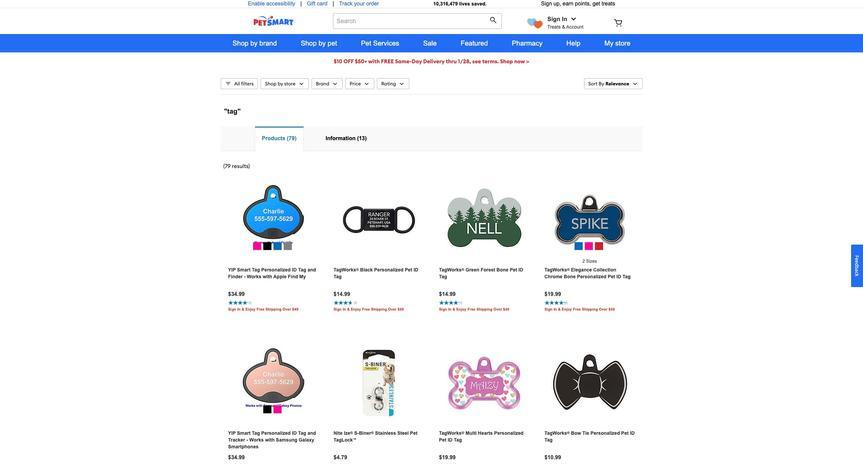 Task type: vqa. For each thing, say whether or not it's contained in the screenshot.
BOX OF LARGE GREENIES DENTAL TREATS image
no



Task type: describe. For each thing, give the bounding box(es) containing it.
search text field
[[333, 13, 502, 29]]

loyalty icon image
[[528, 18, 543, 29]]



Task type: locate. For each thing, give the bounding box(es) containing it.
None submit
[[490, 17, 499, 25]]

None search field
[[333, 13, 502, 36]]

petsmart image
[[241, 16, 306, 26]]

tab list
[[221, 126, 643, 151]]



